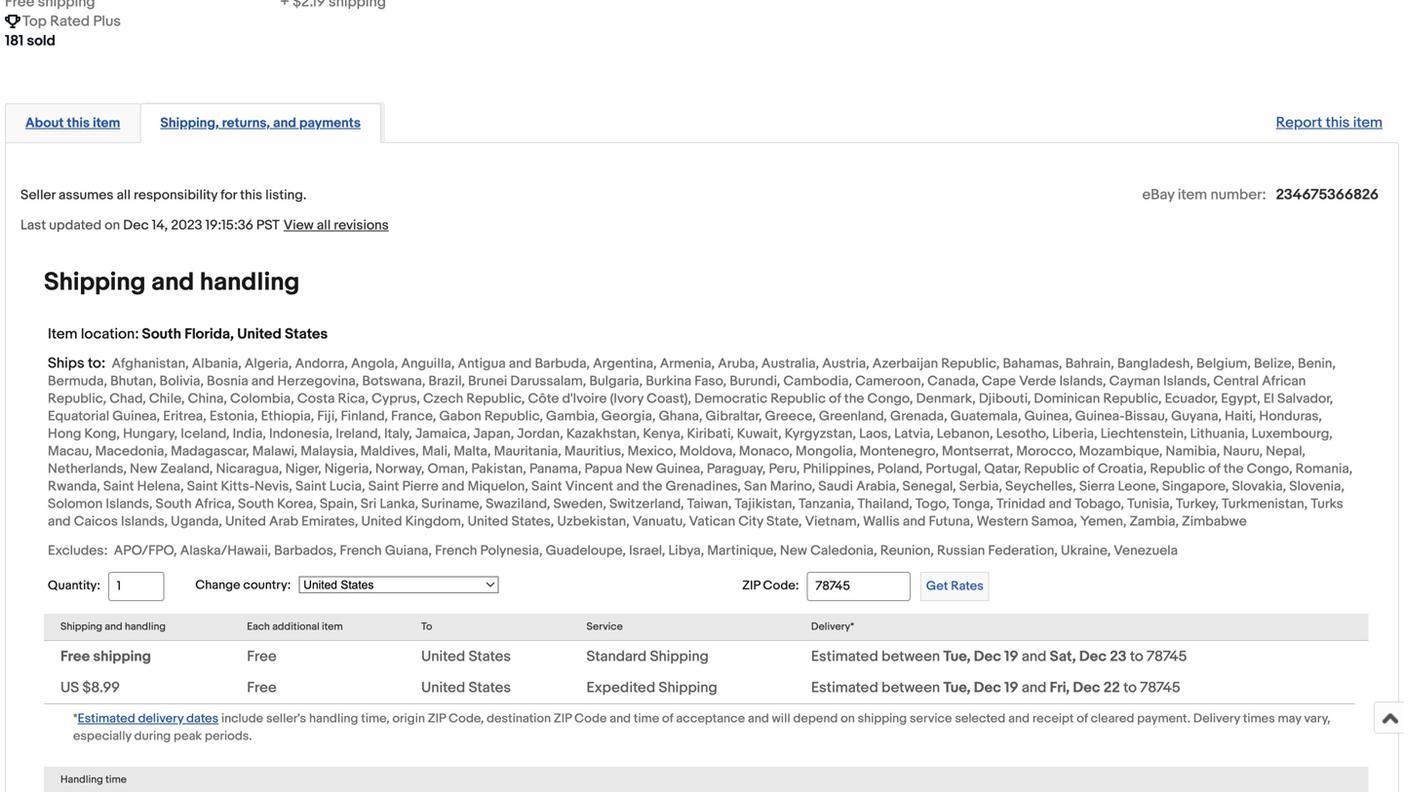 Task type: vqa. For each thing, say whether or not it's contained in the screenshot.
NIGERIA, at the left of the page
yes



Task type: describe. For each thing, give the bounding box(es) containing it.
lucia,
[[329, 479, 365, 495]]

haiti,
[[1225, 409, 1256, 425]]

brazil,
[[429, 373, 465, 390]]

0 horizontal spatial on
[[105, 217, 120, 234]]

mali,
[[422, 444, 451, 460]]

payments
[[299, 115, 361, 132]]

bhutan,
[[110, 373, 156, 390]]

futuna,
[[929, 514, 974, 530]]

get rates button
[[921, 572, 990, 602]]

eritrea,
[[163, 409, 207, 425]]

shipping up the expedited shipping
[[650, 648, 709, 666]]

nicaragua,
[[216, 461, 282, 478]]

kong,
[[84, 426, 120, 443]]

of down cambodia,
[[829, 391, 841, 408]]

united up code,
[[421, 680, 465, 697]]

united up "alaska/hawaii,"
[[225, 514, 266, 530]]

acceptance
[[676, 712, 745, 727]]

jamaica,
[[415, 426, 470, 443]]

sat,
[[1050, 648, 1076, 666]]

oman,
[[428, 461, 468, 478]]

grenadines,
[[666, 479, 741, 495]]

poland,
[[878, 461, 923, 478]]

laos,
[[859, 426, 891, 443]]

romania,
[[1296, 461, 1353, 478]]

on inside include seller's handling time, origin zip code, destination zip code and time of acceptance and will depend on shipping service selected and receipt of cleared payment. delivery times may vary, especially during peak periods.
[[841, 712, 855, 727]]

liechtenstein,
[[1101, 426, 1187, 443]]

to for 23
[[1130, 648, 1144, 666]]

item for report this item
[[1353, 114, 1383, 132]]

and left fri,
[[1022, 680, 1047, 697]]

0 vertical spatial all
[[117, 187, 131, 204]]

2 horizontal spatial republic
[[1150, 461, 1206, 478]]

czech
[[423, 391, 463, 408]]

2 horizontal spatial the
[[1224, 461, 1244, 478]]

1 horizontal spatial this
[[240, 187, 262, 204]]

and up darussalam,
[[509, 356, 532, 372]]

time inside include seller's handling time, origin zip code, destination zip code and time of acceptance and will depend on shipping service selected and receipt of cleared payment. delivery times may vary, especially during peak periods.
[[634, 712, 659, 727]]

kazakhstan,
[[567, 426, 640, 443]]

view all revisions link
[[280, 216, 389, 234]]

miquelon,
[[468, 479, 528, 495]]

1 horizontal spatial zip
[[554, 712, 572, 727]]

report this item link
[[1267, 104, 1393, 141]]

top rated plus
[[22, 13, 121, 30]]

2 vertical spatial estimated
[[78, 712, 135, 727]]

suriname,
[[422, 496, 483, 513]]

times
[[1243, 712, 1275, 727]]

shipping up free shipping
[[60, 621, 102, 634]]

south down helena,
[[156, 496, 192, 513]]

grenada,
[[890, 409, 948, 425]]

78745 for estimated between tue, dec 19 and fri, dec 22 to 78745
[[1140, 680, 1181, 697]]

estimated for estimated between tue, dec 19 and fri, dec 22 to 78745
[[811, 680, 879, 697]]

south up the afghanistan, in the left of the page
[[142, 326, 181, 343]]

item right ebay
[[1178, 186, 1208, 204]]

kuwait,
[[737, 426, 782, 443]]

free shipping
[[60, 648, 151, 666]]

liberia,
[[1053, 426, 1098, 443]]

code,
[[449, 712, 484, 727]]

of right receipt
[[1077, 712, 1088, 727]]

sweden,
[[553, 496, 606, 513]]

albania,
[[192, 356, 242, 372]]

0 vertical spatial shipping and handling
[[44, 268, 300, 298]]

and up suriname,
[[442, 479, 465, 495]]

vanuatu,
[[633, 514, 686, 530]]

barbados,
[[274, 543, 337, 560]]

2 french from the left
[[435, 543, 477, 560]]

and up samoa,
[[1049, 496, 1072, 513]]

and down 'solomon'
[[48, 514, 71, 530]]

benin,
[[1298, 356, 1336, 372]]

2 vertical spatial the
[[643, 479, 663, 495]]

kenya,
[[643, 426, 684, 443]]

of up singapore,
[[1209, 461, 1221, 478]]

between for estimated between tue, dec 19 and fri, dec 22 to 78745
[[882, 680, 940, 697]]

saudi
[[819, 479, 853, 495]]

united down the "sri" at the left bottom of page
[[361, 514, 402, 530]]

1 vertical spatial time
[[105, 774, 127, 787]]

1 horizontal spatial all
[[317, 217, 331, 234]]

papua
[[585, 461, 623, 478]]

florida,
[[185, 326, 234, 343]]

samoa,
[[1032, 514, 1077, 530]]

receipt
[[1033, 712, 1074, 727]]

and left will
[[748, 712, 769, 727]]

tue, for sat, dec 23
[[944, 648, 971, 666]]

republic, down cayman
[[1103, 391, 1162, 408]]

tobago,
[[1075, 496, 1124, 513]]

dec left '23' at bottom right
[[1080, 648, 1107, 666]]

estonia,
[[210, 409, 258, 425]]

ethiopia,
[[261, 409, 314, 425]]

côte
[[528, 391, 559, 408]]

philippines,
[[803, 461, 875, 478]]

during
[[134, 729, 171, 745]]

tue, for fri, dec 22
[[944, 680, 971, 697]]

depend
[[793, 712, 838, 727]]

venezuela
[[1114, 543, 1178, 560]]

nigeria,
[[324, 461, 372, 478]]

about this item button
[[25, 114, 120, 133]]

$8.99
[[82, 680, 120, 697]]

paraguay,
[[707, 461, 766, 478]]

turks
[[1311, 496, 1344, 513]]

islands, up ecuador,
[[1164, 373, 1211, 390]]

aruba,
[[718, 356, 759, 372]]

arab
[[269, 514, 298, 530]]

selected
[[955, 712, 1006, 727]]

4 saint from the left
[[368, 479, 399, 495]]

central
[[1214, 373, 1259, 390]]

181 sold text field
[[5, 31, 56, 51]]

dec for 19:15:36
[[123, 217, 149, 234]]

service
[[910, 712, 952, 727]]

yemen,
[[1081, 514, 1127, 530]]

united down to at the bottom left of the page
[[421, 648, 465, 666]]

united down swaziland,
[[468, 514, 509, 530]]

and up switzerland,
[[616, 479, 639, 495]]

0 vertical spatial the
[[844, 391, 864, 408]]

guatemala,
[[951, 409, 1022, 425]]

standard shipping
[[587, 648, 709, 666]]

tanzania,
[[799, 496, 855, 513]]

change country:
[[195, 578, 291, 593]]

ships
[[48, 355, 85, 372]]

additional
[[272, 621, 320, 634]]

estimated between tue, dec 19 and fri, dec 22 to 78745
[[811, 680, 1181, 697]]

dec left 22
[[1073, 680, 1101, 697]]

and down togo,
[[903, 514, 926, 530]]

0 vertical spatial states
[[285, 326, 328, 343]]

lanka,
[[380, 496, 419, 513]]

ships to:
[[48, 355, 105, 372]]

republic, up the canada,
[[941, 356, 1000, 372]]

to
[[421, 621, 432, 634]]

fiji,
[[317, 409, 338, 425]]

and right 'code' on the bottom
[[610, 712, 631, 727]]

0 horizontal spatial shipping
[[93, 648, 151, 666]]

ecuador,
[[1165, 391, 1218, 408]]

0 horizontal spatial guinea,
[[112, 409, 160, 425]]

time,
[[361, 712, 390, 727]]

of down the expedited shipping
[[662, 712, 673, 727]]

free for us $8.99
[[247, 680, 277, 697]]

mexico,
[[628, 444, 677, 460]]

canada,
[[928, 373, 979, 390]]

1 french from the left
[[340, 543, 382, 560]]



Task type: locate. For each thing, give the bounding box(es) containing it.
0 horizontal spatial handling
[[125, 621, 166, 634]]

australia,
[[762, 356, 819, 372]]

responsibility
[[134, 187, 218, 204]]

french down emirates,
[[340, 543, 382, 560]]

handling down the pst
[[200, 268, 300, 298]]

guiana,
[[385, 543, 432, 560]]

nevis,
[[255, 479, 293, 495]]

republic,
[[941, 356, 1000, 372], [48, 391, 106, 408], [466, 391, 525, 408], [1103, 391, 1162, 408], [485, 409, 543, 425]]

gabon
[[439, 409, 482, 425]]

shipping left service
[[858, 712, 907, 727]]

the up greenland,
[[844, 391, 864, 408]]

thailand,
[[858, 496, 913, 513]]

vary,
[[1304, 712, 1331, 727]]

about this item
[[25, 115, 120, 132]]

0 vertical spatial handling
[[200, 268, 300, 298]]

and right returns,
[[273, 115, 296, 132]]

2 vertical spatial states
[[469, 680, 511, 697]]

and left receipt
[[1009, 712, 1030, 727]]

armenia,
[[660, 356, 715, 372]]

1 vertical spatial on
[[841, 712, 855, 727]]

1 vertical spatial between
[[882, 680, 940, 697]]

handling
[[60, 774, 103, 787]]

dec for sat,
[[974, 648, 1001, 666]]

guinea, up grenadines, at the bottom of page
[[656, 461, 704, 478]]

0 horizontal spatial republic
[[771, 391, 826, 408]]

helena,
[[137, 479, 184, 495]]

1 vertical spatial estimated
[[811, 680, 879, 697]]

coast),
[[647, 391, 691, 408]]

19 for fri,
[[1005, 680, 1019, 697]]

this right report
[[1326, 114, 1350, 132]]

excludes: apo/fpo, alaska/hawaii, barbados, french guiana, french polynesia, guadeloupe, israel, libya, martinique, new caledonia, reunion, russian federation, ukraine, venezuela
[[48, 543, 1178, 560]]

22
[[1104, 680, 1120, 697]]

2 between from the top
[[882, 680, 940, 697]]

1 horizontal spatial guinea,
[[656, 461, 704, 478]]

senegal,
[[903, 479, 956, 495]]

None text field
[[280, 0, 386, 12]]

states for expedited
[[469, 680, 511, 697]]

moldova,
[[680, 444, 736, 460]]

indonesia,
[[269, 426, 333, 443]]

2 horizontal spatial new
[[780, 543, 807, 560]]

item inside 'button'
[[93, 115, 120, 132]]

on right depend
[[841, 712, 855, 727]]

bosnia
[[207, 373, 248, 390]]

1 vertical spatial shipping and handling
[[60, 621, 166, 634]]

1 horizontal spatial on
[[841, 712, 855, 727]]

19 for sat,
[[1005, 648, 1019, 666]]

0 vertical spatial congo,
[[868, 391, 913, 408]]

martinique,
[[707, 543, 777, 560]]

tue, up estimated between tue, dec 19 and fri, dec 22 to 78745
[[944, 648, 971, 666]]

the up switzerland,
[[643, 479, 663, 495]]

saint down niger,
[[296, 479, 326, 495]]

this inside 'button'
[[67, 115, 90, 132]]

1 horizontal spatial time
[[634, 712, 659, 727]]

tue, up selected
[[944, 680, 971, 697]]

zip left code:
[[742, 579, 760, 594]]

time down the expedited shipping
[[634, 712, 659, 727]]

all right the assumes in the top left of the page
[[117, 187, 131, 204]]

dec for fri,
[[974, 680, 1001, 697]]

include
[[221, 712, 263, 727]]

19 up estimated between tue, dec 19 and fri, dec 22 to 78745
[[1005, 648, 1019, 666]]

1 vertical spatial shipping
[[858, 712, 907, 727]]

item for each additional item
[[322, 621, 343, 634]]

niger,
[[285, 461, 321, 478]]

shipping up acceptance
[[659, 680, 718, 697]]

0 horizontal spatial all
[[117, 187, 131, 204]]

item right about
[[93, 115, 120, 132]]

congo,
[[868, 391, 913, 408], [1247, 461, 1293, 478]]

periods.
[[205, 729, 252, 745]]

dec left 14,
[[123, 217, 149, 234]]

0 vertical spatial between
[[882, 648, 940, 666]]

expedited shipping
[[587, 680, 718, 697]]

islands, up "apo/fpo,"
[[121, 514, 168, 530]]

and up item location: south florida, united states
[[151, 268, 194, 298]]

france,
[[391, 409, 436, 425]]

2 horizontal spatial zip
[[742, 579, 760, 594]]

and left the sat,
[[1022, 648, 1047, 666]]

5 saint from the left
[[532, 479, 562, 495]]

federation,
[[988, 543, 1058, 560]]

saint up the "sri" at the left bottom of page
[[368, 479, 399, 495]]

78745 for estimated between tue, dec 19 and sat, dec 23 to 78745
[[1147, 648, 1187, 666]]

zip code:
[[742, 579, 799, 594]]

2 saint from the left
[[187, 479, 218, 495]]

to right 22
[[1124, 680, 1137, 697]]

serbia,
[[959, 479, 1003, 495]]

to right '23' at bottom right
[[1130, 648, 1144, 666]]

honduras,
[[1259, 409, 1322, 425]]

republic, down brunei
[[466, 391, 525, 408]]

to for 22
[[1124, 680, 1137, 697]]

to
[[1130, 648, 1144, 666], [1124, 680, 1137, 697]]

all right view
[[317, 217, 331, 234]]

0 horizontal spatial new
[[130, 461, 157, 478]]

free up us
[[60, 648, 90, 666]]

payment.
[[1137, 712, 1191, 727]]

leone,
[[1118, 479, 1159, 495]]

congo, down cameroon,
[[868, 391, 913, 408]]

the down nauru,
[[1224, 461, 1244, 478]]

0 vertical spatial shipping
[[93, 648, 151, 666]]

estimated for estimated between tue, dec 19 and sat, dec 23 to 78745
[[811, 648, 879, 666]]

israel,
[[629, 543, 665, 560]]

free down each
[[247, 648, 277, 666]]

united states up code,
[[421, 680, 511, 697]]

zip right origin at bottom
[[428, 712, 446, 727]]

uganda,
[[171, 514, 222, 530]]

1 19 from the top
[[1005, 648, 1019, 666]]

this right for in the top left of the page
[[240, 187, 262, 204]]

new down mexico,
[[626, 461, 653, 478]]

saint down "netherlands,"
[[103, 479, 134, 495]]

zip left 'code' on the bottom
[[554, 712, 572, 727]]

solomon
[[48, 496, 103, 513]]

0 horizontal spatial the
[[643, 479, 663, 495]]

saint up africa,
[[187, 479, 218, 495]]

the
[[844, 391, 864, 408], [1224, 461, 1244, 478], [643, 479, 663, 495]]

republic, down bermuda,
[[48, 391, 106, 408]]

item right additional
[[322, 621, 343, 634]]

1 horizontal spatial french
[[435, 543, 477, 560]]

of up "sierra"
[[1083, 461, 1095, 478]]

1 saint from the left
[[103, 479, 134, 495]]

2 19 from the top
[[1005, 680, 1019, 697]]

estimated between tue, dec 19 and sat, dec 23 to 78745
[[811, 648, 1187, 666]]

estimated down "delivery*" at the bottom of the page
[[811, 648, 879, 666]]

0 horizontal spatial time
[[105, 774, 127, 787]]

1 horizontal spatial congo,
[[1247, 461, 1293, 478]]

republic, up japan,
[[485, 409, 543, 425]]

qatar,
[[984, 461, 1021, 478]]

islands, down bahrain,
[[1060, 373, 1106, 390]]

1 vertical spatial congo,
[[1247, 461, 1293, 478]]

Top Rated Plus text field
[[22, 12, 121, 31]]

georgia,
[[601, 409, 656, 425]]

dominican
[[1034, 391, 1100, 408]]

time right 'handling'
[[105, 774, 127, 787]]

2 tue, from the top
[[944, 680, 971, 697]]

republic down namibia,
[[1150, 461, 1206, 478]]

apo/fpo,
[[114, 543, 177, 560]]

include seller's handling time, origin zip code, destination zip code and time of acceptance and will depend on shipping service selected and receipt of cleared payment. delivery times may vary, especially during peak periods.
[[73, 712, 1331, 745]]

0 horizontal spatial zip
[[428, 712, 446, 727]]

1 horizontal spatial the
[[844, 391, 864, 408]]

78745 up payment.
[[1140, 680, 1181, 697]]

new down state,
[[780, 543, 807, 560]]

0 horizontal spatial this
[[67, 115, 90, 132]]

3 saint from the left
[[296, 479, 326, 495]]

234675366826
[[1276, 186, 1379, 204]]

islands, down helena,
[[106, 496, 153, 513]]

handling
[[200, 268, 300, 298], [125, 621, 166, 634], [309, 712, 358, 727]]

guinea, down dominican on the right
[[1025, 409, 1072, 425]]

0 vertical spatial estimated
[[811, 648, 879, 666]]

get
[[926, 579, 948, 595]]

free for free shipping
[[247, 648, 277, 666]]

1 vertical spatial the
[[1224, 461, 1244, 478]]

tab list containing about this item
[[5, 100, 1400, 143]]

vincent
[[565, 479, 613, 495]]

and
[[273, 115, 296, 132], [151, 268, 194, 298], [509, 356, 532, 372], [251, 373, 274, 390], [442, 479, 465, 495], [616, 479, 639, 495], [1049, 496, 1072, 513], [48, 514, 71, 530], [903, 514, 926, 530], [105, 621, 122, 634], [1022, 648, 1047, 666], [1022, 680, 1047, 697], [610, 712, 631, 727], [748, 712, 769, 727], [1009, 712, 1030, 727]]

1 vertical spatial 78745
[[1140, 680, 1181, 697]]

united states for standard shipping
[[421, 648, 511, 666]]

2 vertical spatial handling
[[309, 712, 358, 727]]

1 vertical spatial united states
[[421, 680, 511, 697]]

1 vertical spatial handling
[[125, 621, 166, 634]]

republic down morocco,
[[1024, 461, 1080, 478]]

dec up selected
[[974, 680, 1001, 697]]

south down nevis,
[[238, 496, 274, 513]]

fri,
[[1050, 680, 1070, 697]]

14,
[[152, 217, 168, 234]]

slovakia,
[[1232, 479, 1287, 495]]

shipping and handling up free shipping
[[60, 621, 166, 634]]

None text field
[[5, 0, 95, 12]]

shipping up location:
[[44, 268, 146, 298]]

change
[[195, 578, 240, 593]]

guinea, down chad, at the left
[[112, 409, 160, 425]]

2 horizontal spatial handling
[[309, 712, 358, 727]]

barbuda,
[[535, 356, 590, 372]]

vatican
[[689, 514, 735, 530]]

japan,
[[473, 426, 514, 443]]

guinea-
[[1075, 409, 1125, 425]]

ZIP Code: text field
[[807, 572, 911, 602]]

turkey,
[[1176, 496, 1219, 513]]

shipping inside include seller's handling time, origin zip code, destination zip code and time of acceptance and will depend on shipping service selected and receipt of cleared payment. delivery times may vary, especially during peak periods.
[[858, 712, 907, 727]]

and up colombia,
[[251, 373, 274, 390]]

each additional item
[[247, 621, 343, 634]]

denmark,
[[916, 391, 976, 408]]

1 vertical spatial tue,
[[944, 680, 971, 697]]

get rates
[[926, 579, 984, 595]]

zealand,
[[160, 461, 213, 478]]

on right the "updated"
[[105, 217, 120, 234]]

2 united states from the top
[[421, 680, 511, 697]]

handling down the quantity: text field
[[125, 621, 166, 634]]

item right report
[[1353, 114, 1383, 132]]

malawi,
[[252, 444, 298, 460]]

ukraine,
[[1061, 543, 1111, 560]]

darussalam,
[[510, 373, 586, 390]]

181 sold
[[5, 32, 56, 50]]

1 vertical spatial to
[[1124, 680, 1137, 697]]

sold
[[27, 32, 56, 50]]

dates
[[186, 712, 219, 727]]

rwanda,
[[48, 479, 100, 495]]

cameroon,
[[855, 373, 925, 390]]

dec up estimated between tue, dec 19 and fri, dec 22 to 78745
[[974, 648, 1001, 666]]

togo,
[[916, 496, 950, 513]]

1 tue, from the top
[[944, 648, 971, 666]]

alaska/hawaii,
[[180, 543, 271, 560]]

and inside button
[[273, 115, 296, 132]]

united states for expedited shipping
[[421, 680, 511, 697]]

2 horizontal spatial this
[[1326, 114, 1350, 132]]

rica,
[[338, 391, 369, 408]]

shipping up $8.99
[[93, 648, 151, 666]]

may
[[1278, 712, 1302, 727]]

monaco,
[[739, 444, 793, 460]]

united up algeria,
[[237, 326, 282, 343]]

portugal,
[[926, 461, 981, 478]]

this for report
[[1326, 114, 1350, 132]]

0 horizontal spatial congo,
[[868, 391, 913, 408]]

lesotho,
[[996, 426, 1050, 443]]

egypt,
[[1221, 391, 1261, 408]]

0 vertical spatial tue,
[[944, 648, 971, 666]]

this for about
[[67, 115, 90, 132]]

shipping and handling up item location: south florida, united states
[[44, 268, 300, 298]]

1 horizontal spatial handling
[[200, 268, 300, 298]]

states for standard
[[469, 648, 511, 666]]

1 horizontal spatial republic
[[1024, 461, 1080, 478]]

1 vertical spatial all
[[317, 217, 331, 234]]

united
[[237, 326, 282, 343], [225, 514, 266, 530], [361, 514, 402, 530], [468, 514, 509, 530], [421, 648, 465, 666], [421, 680, 465, 697]]

between for estimated between tue, dec 19 and sat, dec 23 to 78745
[[882, 648, 940, 666]]

item for about this item
[[93, 115, 120, 132]]

ebay
[[1143, 186, 1175, 204]]

Quantity: text field
[[108, 572, 164, 602]]

estimated up the especially
[[78, 712, 135, 727]]

1 vertical spatial states
[[469, 648, 511, 666]]

kiribati,
[[687, 426, 734, 443]]

nauru,
[[1223, 444, 1263, 460]]

1 united states from the top
[[421, 648, 511, 666]]

united states down to at the bottom left of the page
[[421, 648, 511, 666]]

0 vertical spatial to
[[1130, 648, 1144, 666]]

* estimated delivery dates
[[73, 712, 219, 727]]

and up free shipping
[[105, 621, 122, 634]]

saint down panama,
[[532, 479, 562, 495]]

macedonia,
[[95, 444, 168, 460]]

this right about
[[67, 115, 90, 132]]

0 vertical spatial on
[[105, 217, 120, 234]]

0 vertical spatial 78745
[[1147, 648, 1187, 666]]

0 horizontal spatial french
[[340, 543, 382, 560]]

cambodia,
[[783, 373, 852, 390]]

0 vertical spatial time
[[634, 712, 659, 727]]

estimated up depend
[[811, 680, 879, 697]]

handling inside include seller's handling time, origin zip code, destination zip code and time of acceptance and will depend on shipping service selected and receipt of cleared payment. delivery times may vary, especially during peak periods.
[[309, 712, 358, 727]]

1 between from the top
[[882, 648, 940, 666]]

tab list
[[5, 100, 1400, 143]]

0 vertical spatial united states
[[421, 648, 511, 666]]

2 horizontal spatial guinea,
[[1025, 409, 1072, 425]]

republic up greece,
[[771, 391, 826, 408]]

1 horizontal spatial shipping
[[858, 712, 907, 727]]

sierra
[[1079, 479, 1115, 495]]

trinidad
[[997, 496, 1046, 513]]

namibia,
[[1166, 444, 1220, 460]]

0 vertical spatial 19
[[1005, 648, 1019, 666]]

caledonia,
[[811, 543, 877, 560]]

handling left time,
[[309, 712, 358, 727]]

item
[[48, 326, 78, 343]]

1 horizontal spatial new
[[626, 461, 653, 478]]

1 vertical spatial 19
[[1005, 680, 1019, 697]]

verde
[[1019, 373, 1057, 390]]



